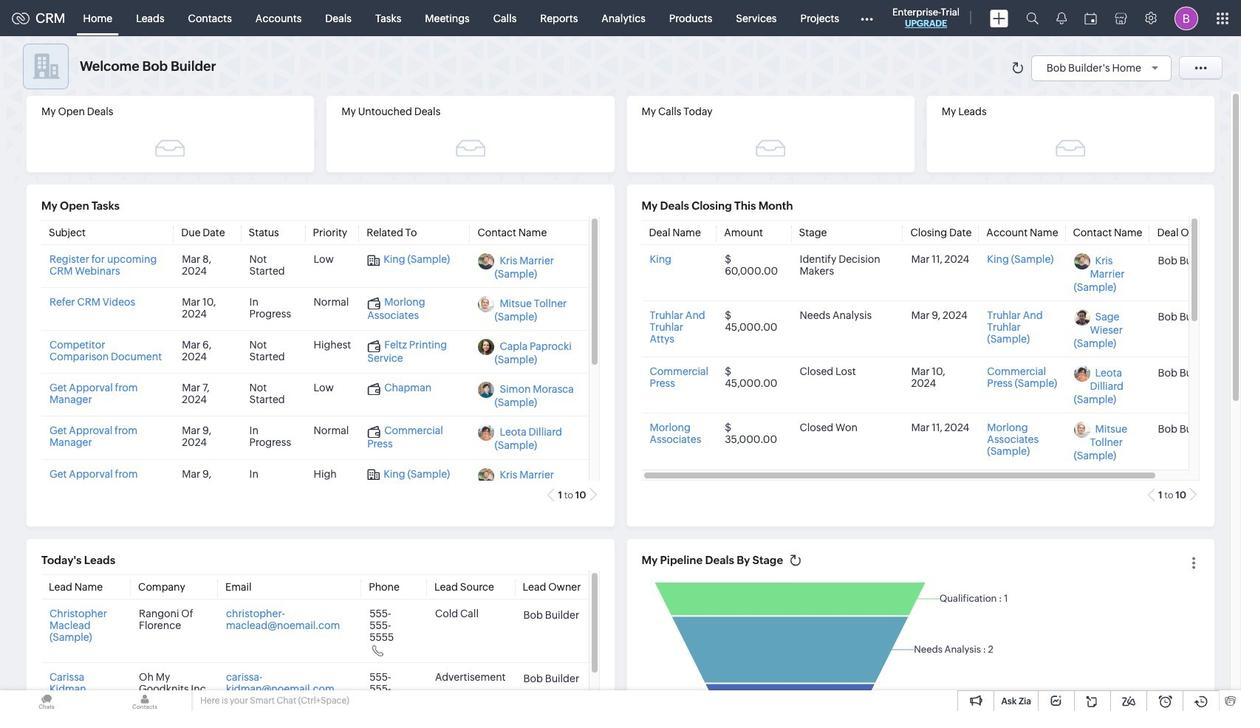 Task type: describe. For each thing, give the bounding box(es) containing it.
chats image
[[0, 691, 93, 712]]

create menu element
[[982, 0, 1018, 36]]

logo image
[[12, 12, 30, 24]]

search element
[[1018, 0, 1048, 36]]

Other Modules field
[[852, 6, 883, 30]]

signals image
[[1057, 12, 1067, 24]]

profile image
[[1175, 6, 1199, 30]]



Task type: vqa. For each thing, say whether or not it's contained in the screenshot.
Chats IMAGE
yes



Task type: locate. For each thing, give the bounding box(es) containing it.
contacts image
[[98, 691, 191, 712]]

signals element
[[1048, 0, 1076, 36]]

profile element
[[1166, 0, 1208, 36]]

search image
[[1027, 12, 1039, 24]]

calendar image
[[1085, 12, 1098, 24]]

create menu image
[[990, 9, 1009, 27]]



